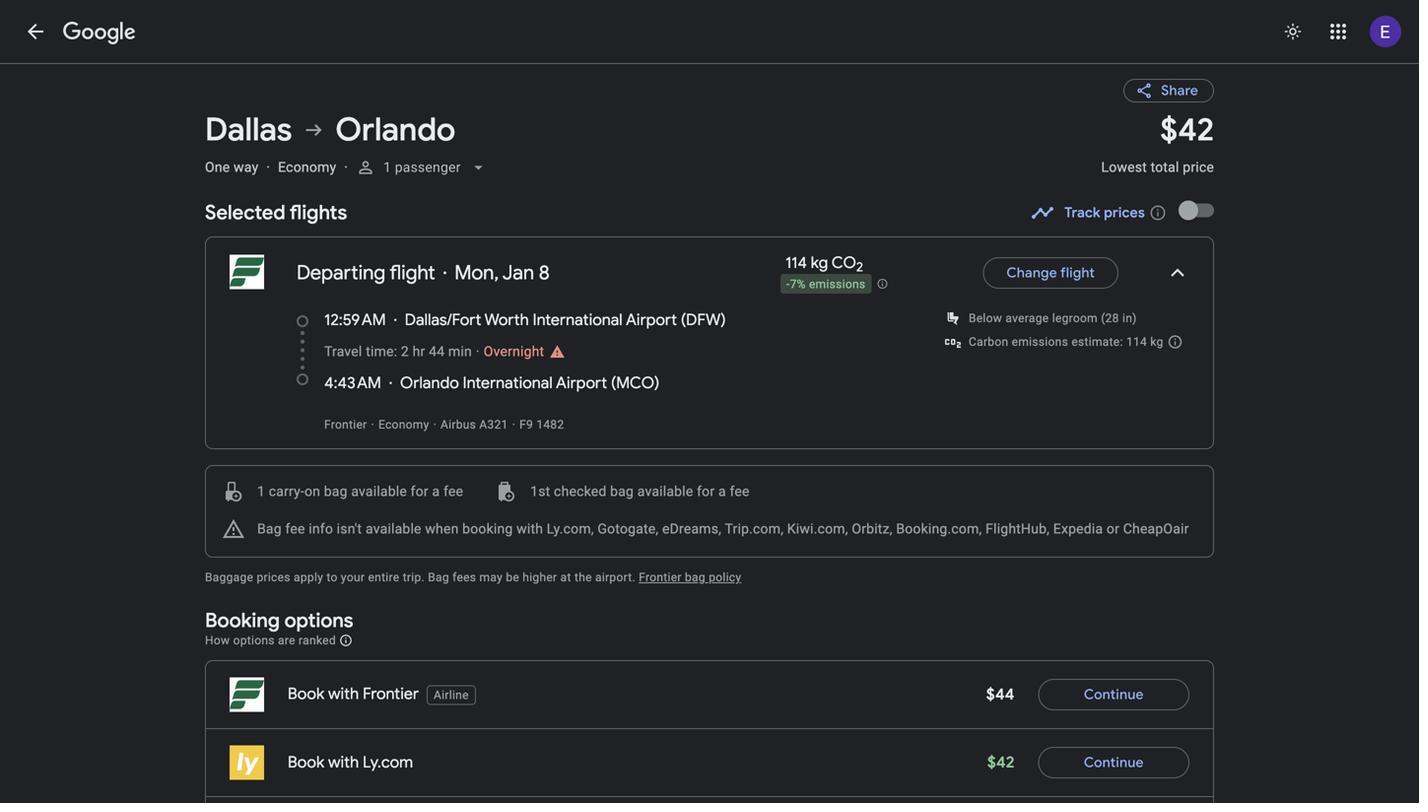 Task type: locate. For each thing, give the bounding box(es) containing it.
a
[[432, 484, 440, 500], [719, 484, 726, 500]]

emissions down co at top right
[[809, 278, 866, 292]]

higher
[[523, 571, 557, 585]]

international down overnight
[[463, 373, 553, 394]]

 image
[[267, 159, 270, 176], [443, 261, 447, 285], [389, 373, 392, 394], [433, 418, 437, 432], [512, 418, 516, 432]]

$42
[[1161, 110, 1215, 150], [988, 753, 1015, 773]]

1 horizontal spatial bag
[[428, 571, 449, 585]]

may
[[480, 571, 503, 585]]

for
[[411, 484, 429, 500], [697, 484, 715, 500]]

0 vertical spatial continue
[[1084, 686, 1144, 704]]

1 vertical spatial continue
[[1084, 754, 1144, 772]]

1 book from the top
[[288, 684, 325, 705]]

44
[[429, 344, 445, 360]]

 image right way
[[267, 159, 270, 176]]

continue button for $44
[[1039, 672, 1190, 719]]

1 horizontal spatial flight
[[1061, 264, 1095, 282]]

available right isn't
[[366, 521, 422, 538]]

ranked
[[299, 634, 336, 648]]

price
[[1183, 159, 1215, 176]]

0 horizontal spatial 114
[[786, 253, 807, 273]]

book for book with frontier
[[288, 684, 325, 705]]

1 vertical spatial orlando
[[400, 373, 459, 394]]

dallas/fort worth international airport (dfw)
[[405, 310, 726, 330]]

2 book from the top
[[288, 753, 325, 773]]

go back image
[[24, 20, 47, 43]]

frontier
[[324, 418, 367, 432], [639, 571, 682, 585], [363, 684, 419, 705]]

lowest
[[1102, 159, 1148, 176]]

international down 8
[[533, 310, 623, 330]]

0 vertical spatial 1
[[384, 159, 392, 176]]

fee up trip.com,
[[730, 484, 750, 500]]

flight for departing flight
[[390, 260, 435, 285]]

with down learn more about booking options image
[[328, 684, 359, 705]]

1 vertical spatial kg
[[1151, 335, 1164, 349]]

one
[[205, 159, 230, 176]]

42 US dollars text field
[[988, 753, 1015, 773]]

emissions down below average legroom (28 in)
[[1012, 335, 1069, 349]]

for up edreams,
[[697, 484, 715, 500]]

airport left (mco)
[[556, 373, 608, 394]]

2 continue from the top
[[1084, 754, 1144, 772]]

a321
[[480, 418, 508, 432]]

0 vertical spatial book
[[288, 684, 325, 705]]

trip.
[[403, 571, 425, 585]]

None text field
[[1102, 110, 1215, 193]]

1 vertical spatial 2
[[401, 344, 409, 360]]

frontier down 4:43 am
[[324, 418, 367, 432]]

$42 down the 44 us dollars text field
[[988, 753, 1015, 773]]

0 vertical spatial continue button
[[1039, 672, 1190, 719]]

1st checked bag available for a fee
[[531, 484, 750, 500]]

1 horizontal spatial bag
[[610, 484, 634, 500]]

0 vertical spatial bag
[[257, 521, 282, 538]]

airport
[[626, 310, 677, 330], [556, 373, 608, 394]]

book
[[288, 684, 325, 705], [288, 753, 325, 773]]

1 horizontal spatial 114
[[1127, 335, 1148, 349]]

are
[[278, 634, 296, 648]]

bag right trip.
[[428, 571, 449, 585]]

a up when
[[432, 484, 440, 500]]

main content containing dallas
[[205, 63, 1215, 804]]

0 horizontal spatial for
[[411, 484, 429, 500]]

 image left mon,
[[443, 261, 447, 285]]

0 vertical spatial airport
[[626, 310, 677, 330]]

1 for 1 passenger
[[384, 159, 392, 176]]

flight inside button
[[1061, 264, 1095, 282]]

2 for from the left
[[697, 484, 715, 500]]

prices left learn more about tracked prices 'image'
[[1105, 204, 1146, 222]]

0 horizontal spatial prices
[[257, 571, 291, 585]]

airbus
[[441, 418, 476, 432]]

available up isn't
[[351, 484, 407, 500]]

bag fee info isn't available when booking with ly.com, gotogate, edreams, trip.com, kiwi.com, orbitz, booking.com, flighthub, expedia or cheapoair
[[257, 521, 1190, 538]]

book left ly.com
[[288, 753, 325, 773]]

 image right 'min'
[[476, 344, 480, 360]]

available for with
[[366, 521, 422, 538]]

hr
[[413, 344, 425, 360]]

1 vertical spatial book
[[288, 753, 325, 773]]

kg up -7% emissions
[[811, 253, 829, 273]]

policy
[[709, 571, 742, 585]]

orlando for orlando
[[336, 110, 456, 150]]

international
[[533, 310, 623, 330], [463, 373, 553, 394]]

(28
[[1102, 312, 1120, 326]]

continue button
[[1039, 672, 1190, 719], [1039, 740, 1190, 787]]

main content
[[205, 63, 1215, 804]]

frontier right the "airport."
[[639, 571, 682, 585]]

orlando up 1 passenger
[[336, 110, 456, 150]]

0 horizontal spatial economy
[[278, 159, 337, 176]]

114 up 7%
[[786, 253, 807, 273]]

1 vertical spatial  image
[[476, 344, 480, 360]]

1 vertical spatial bag
[[428, 571, 449, 585]]

options down booking
[[233, 634, 275, 648]]

airbus a321
[[441, 418, 508, 432]]

0 horizontal spatial 1
[[257, 484, 265, 500]]

0 horizontal spatial airport
[[556, 373, 608, 394]]

0 vertical spatial 114
[[786, 253, 807, 273]]

0 vertical spatial with
[[517, 521, 543, 538]]

1 horizontal spatial prices
[[1105, 204, 1146, 222]]

carry-
[[269, 484, 305, 500]]

0 horizontal spatial flight
[[390, 260, 435, 285]]

bag left policy in the bottom of the page
[[685, 571, 706, 585]]

options up ranked
[[285, 609, 353, 634]]

available up edreams,
[[638, 484, 694, 500]]

prices for track
[[1105, 204, 1146, 222]]

book down ranked
[[288, 684, 325, 705]]

1 horizontal spatial 2
[[857, 259, 864, 276]]

1 vertical spatial prices
[[257, 571, 291, 585]]

2 up -7% emissions
[[857, 259, 864, 276]]

with for ly.com
[[328, 753, 359, 773]]

expedia
[[1054, 521, 1104, 538]]

1 vertical spatial $42
[[988, 753, 1015, 773]]

$42 up the price
[[1161, 110, 1215, 150]]

flight up legroom on the right top
[[1061, 264, 1095, 282]]

2 vertical spatial with
[[328, 753, 359, 773]]

edreams,
[[663, 521, 722, 538]]

2 inside 114 kg co 2
[[857, 259, 864, 276]]

learn more about tracked prices image
[[1150, 204, 1167, 222]]

travel time: 2 hr 44 min
[[324, 344, 472, 360]]

$42 inside $42 lowest total price
[[1161, 110, 1215, 150]]

0 horizontal spatial a
[[432, 484, 440, 500]]

continue button for $42
[[1039, 740, 1190, 787]]

1 continue from the top
[[1084, 686, 1144, 704]]

114
[[786, 253, 807, 273], [1127, 335, 1148, 349]]

0 vertical spatial emissions
[[809, 278, 866, 292]]

1 horizontal spatial $42
[[1161, 110, 1215, 150]]

$42 for $42
[[988, 753, 1015, 773]]

bag
[[257, 521, 282, 538], [428, 571, 449, 585]]

1 horizontal spatial a
[[719, 484, 726, 500]]

0 horizontal spatial options
[[233, 634, 275, 648]]

 image up flights
[[344, 159, 348, 176]]

emissions
[[809, 278, 866, 292], [1012, 335, 1069, 349]]

orlando for orlando international airport (mco)
[[400, 373, 459, 394]]

0 horizontal spatial emissions
[[809, 278, 866, 292]]

0 vertical spatial prices
[[1105, 204, 1146, 222]]

 image right a321
[[512, 418, 516, 432]]

booking
[[205, 609, 280, 634]]

1 continue button from the top
[[1039, 672, 1190, 719]]

1 horizontal spatial options
[[285, 609, 353, 634]]

fee up when
[[444, 484, 464, 500]]

Dallas to Orlando text field
[[205, 110, 1078, 150]]

114 inside 114 kg co 2
[[786, 253, 807, 273]]

0 vertical spatial orlando
[[336, 110, 456, 150]]

travel
[[324, 344, 362, 360]]

1 left passenger
[[384, 159, 392, 176]]

share
[[1162, 82, 1199, 100]]

with down the 1st
[[517, 521, 543, 538]]

learn more about booking options image
[[323, 617, 370, 665]]

0 vertical spatial $42
[[1161, 110, 1215, 150]]

be
[[506, 571, 520, 585]]

prices
[[1105, 204, 1146, 222], [257, 571, 291, 585]]

baggage
[[205, 571, 254, 585]]

0 horizontal spatial kg
[[811, 253, 829, 273]]

orlando down 44
[[400, 373, 459, 394]]

economy up flights
[[278, 159, 337, 176]]

frontier left airline
[[363, 684, 419, 705]]

1 vertical spatial airport
[[556, 373, 608, 394]]

for up when
[[411, 484, 429, 500]]

2 left the hr at left top
[[401, 344, 409, 360]]

1 horizontal spatial emissions
[[1012, 335, 1069, 349]]

2 continue button from the top
[[1039, 740, 1190, 787]]

1 vertical spatial 1
[[257, 484, 265, 500]]

 image
[[344, 159, 348, 176], [476, 344, 480, 360]]

1 horizontal spatial 1
[[384, 159, 392, 176]]

1 vertical spatial options
[[233, 634, 275, 648]]

options
[[285, 609, 353, 634], [233, 634, 275, 648]]

change appearance image
[[1270, 8, 1317, 55]]

114 down in)
[[1127, 335, 1148, 349]]

with left ly.com
[[328, 753, 359, 773]]

bag down carry-
[[257, 521, 282, 538]]

2 a from the left
[[719, 484, 726, 500]]

$44
[[987, 685, 1015, 705]]

worth
[[485, 310, 529, 330]]

fee
[[444, 484, 464, 500], [730, 484, 750, 500], [285, 521, 305, 538]]

1 inside popup button
[[384, 159, 392, 176]]

how
[[205, 634, 230, 648]]

 image down travel time: 2 hr 44 min
[[389, 373, 392, 394]]

2
[[857, 259, 864, 276], [401, 344, 409, 360]]

change flight
[[1007, 264, 1095, 282]]

-7% emissions
[[787, 278, 866, 292]]

1 for 1 carry-on bag available for a fee
[[257, 484, 265, 500]]

entire
[[368, 571, 400, 585]]

(mco)
[[611, 373, 660, 394]]

economy left airbus
[[379, 418, 429, 432]]

orlando international airport (mco)
[[400, 373, 660, 394]]

42 us dollars element
[[1161, 110, 1215, 150]]

total
[[1151, 159, 1180, 176]]

economy
[[278, 159, 337, 176], [379, 418, 429, 432]]

flight for change flight
[[1061, 264, 1095, 282]]

(dfw)
[[681, 310, 726, 330]]

with
[[517, 521, 543, 538], [328, 684, 359, 705], [328, 753, 359, 773]]

114 kg co 2
[[786, 253, 864, 276]]

bag up "gotogate,"
[[610, 484, 634, 500]]

0 vertical spatial options
[[285, 609, 353, 634]]

at
[[561, 571, 572, 585]]

12:59 am
[[324, 310, 386, 330]]

0 horizontal spatial fee
[[285, 521, 305, 538]]

0 vertical spatial international
[[533, 310, 623, 330]]

kg right estimate:
[[1151, 335, 1164, 349]]

flight
[[390, 260, 435, 285], [1061, 264, 1095, 282]]

flight up dallas/fort
[[390, 260, 435, 285]]

1 horizontal spatial for
[[697, 484, 715, 500]]

fee left info
[[285, 521, 305, 538]]

0 vertical spatial kg
[[811, 253, 829, 273]]

0 horizontal spatial bag
[[257, 521, 282, 538]]

1 horizontal spatial  image
[[476, 344, 480, 360]]

2 horizontal spatial fee
[[730, 484, 750, 500]]

0 horizontal spatial $42
[[988, 753, 1015, 773]]

bag right "on"
[[324, 484, 348, 500]]

a up bag fee info isn't available when booking with ly.com, gotogate, edreams, trip.com, kiwi.com, orbitz, booking.com, flighthub, expedia or cheapoair
[[719, 484, 726, 500]]

prices left "apply"
[[257, 571, 291, 585]]

1 horizontal spatial kg
[[1151, 335, 1164, 349]]

1 vertical spatial continue button
[[1039, 740, 1190, 787]]

airport left (dfw)
[[626, 310, 677, 330]]

0 horizontal spatial  image
[[344, 159, 348, 176]]

1 vertical spatial with
[[328, 684, 359, 705]]

0 vertical spatial 2
[[857, 259, 864, 276]]

change flight button
[[983, 249, 1119, 297]]

1 left carry-
[[257, 484, 265, 500]]

1 vertical spatial economy
[[379, 418, 429, 432]]



Task type: vqa. For each thing, say whether or not it's contained in the screenshot.
accessible
no



Task type: describe. For each thing, give the bounding box(es) containing it.
2 horizontal spatial bag
[[685, 571, 706, 585]]

below
[[969, 312, 1003, 326]]

min
[[449, 344, 472, 360]]

1 passenger
[[384, 159, 461, 176]]

booking
[[463, 521, 513, 538]]

average
[[1006, 312, 1050, 326]]

dallas/fort
[[405, 310, 482, 330]]

1 vertical spatial international
[[463, 373, 553, 394]]

airline
[[434, 689, 469, 703]]

flighthub,
[[986, 521, 1050, 538]]

orbitz,
[[852, 521, 893, 538]]

estimate:
[[1072, 335, 1124, 349]]

airport.
[[596, 571, 636, 585]]

way
[[234, 159, 259, 176]]

1 for from the left
[[411, 484, 429, 500]]

book with ly.com
[[288, 753, 413, 773]]

how options are ranked
[[205, 634, 339, 648]]

below average legroom (28 in)
[[969, 312, 1137, 326]]

7%
[[790, 278, 806, 292]]

options for how
[[233, 634, 275, 648]]

1 a from the left
[[432, 484, 440, 500]]

carbon
[[969, 335, 1009, 349]]

departing
[[297, 260, 386, 285]]

Departure time: 12:59 AM. text field
[[324, 310, 386, 330]]

carbon emissions estimate: 114 kilograms element
[[969, 335, 1164, 349]]

0 vertical spatial economy
[[278, 159, 337, 176]]

fees
[[453, 571, 477, 585]]

1 horizontal spatial economy
[[379, 418, 429, 432]]

or
[[1107, 521, 1120, 538]]

1st
[[531, 484, 551, 500]]

flights
[[290, 200, 347, 225]]

1 vertical spatial frontier
[[639, 571, 682, 585]]

2 vertical spatial frontier
[[363, 684, 419, 705]]

overnight
[[484, 344, 545, 360]]

Arrival time: 4:43 AM. text field
[[324, 373, 382, 394]]

kiwi.com,
[[788, 521, 849, 538]]

1 horizontal spatial fee
[[444, 484, 464, 500]]

one way
[[205, 159, 259, 176]]

loading results progress bar
[[0, 63, 1420, 67]]

1 carry-on bag available for a fee
[[257, 484, 464, 500]]

carbon emissions estimate: 114 kg
[[969, 335, 1164, 349]]

checked
[[554, 484, 607, 500]]

apply
[[294, 571, 324, 585]]

 image left airbus
[[433, 418, 437, 432]]

departing flight
[[297, 260, 435, 285]]

to
[[327, 571, 338, 585]]

gotogate,
[[598, 521, 659, 538]]

mon, jan 8
[[455, 260, 550, 285]]

0 horizontal spatial bag
[[324, 484, 348, 500]]

baggage prices apply to your entire trip.  bag fees may be higher at the airport. frontier bag policy
[[205, 571, 742, 585]]

in)
[[1123, 312, 1137, 326]]

8
[[539, 260, 550, 285]]

$42 for $42 lowest total price
[[1161, 110, 1215, 150]]

the
[[575, 571, 592, 585]]

0 vertical spatial frontier
[[324, 418, 367, 432]]

with for frontier
[[328, 684, 359, 705]]

book for book with ly.com
[[288, 753, 325, 773]]

4:43 am
[[324, 373, 382, 394]]

when
[[425, 521, 459, 538]]

ly.com,
[[547, 521, 594, 538]]

time:
[[366, 344, 398, 360]]

booking options
[[205, 609, 353, 634]]

-
[[787, 278, 790, 292]]

continue for $44
[[1084, 686, 1144, 704]]

ly.com
[[363, 753, 413, 773]]

selected flights
[[205, 200, 347, 225]]

1 vertical spatial 114
[[1127, 335, 1148, 349]]

1 vertical spatial emissions
[[1012, 335, 1069, 349]]

prices for baggage
[[257, 571, 291, 585]]

trip.com,
[[725, 521, 784, 538]]

change
[[1007, 264, 1058, 282]]

on
[[305, 484, 321, 500]]

kg inside 114 kg co 2
[[811, 253, 829, 273]]

isn't
[[337, 521, 362, 538]]

booking.com,
[[897, 521, 983, 538]]

44 US dollars text field
[[987, 685, 1015, 705]]

continue for $42
[[1084, 754, 1144, 772]]

co
[[832, 253, 857, 273]]

cheapoair
[[1124, 521, 1190, 538]]

track
[[1065, 204, 1101, 222]]

share button
[[1124, 79, 1215, 103]]

options for booking
[[285, 609, 353, 634]]

info
[[309, 521, 333, 538]]

your
[[341, 571, 365, 585]]

frontier bag policy link
[[639, 571, 742, 585]]

track prices
[[1065, 204, 1146, 222]]

1 horizontal spatial airport
[[626, 310, 677, 330]]

passenger
[[395, 159, 461, 176]]

mon,
[[455, 260, 499, 285]]

none text field containing $42
[[1102, 110, 1215, 193]]

1 passenger button
[[348, 144, 497, 191]]

0 horizontal spatial 2
[[401, 344, 409, 360]]

0 vertical spatial  image
[[344, 159, 348, 176]]

dallas
[[205, 110, 292, 150]]

selected
[[205, 200, 286, 225]]

available for fee
[[351, 484, 407, 500]]

f9 1482
[[520, 418, 564, 432]]

$42 lowest total price
[[1102, 110, 1215, 176]]

jan
[[502, 260, 534, 285]]



